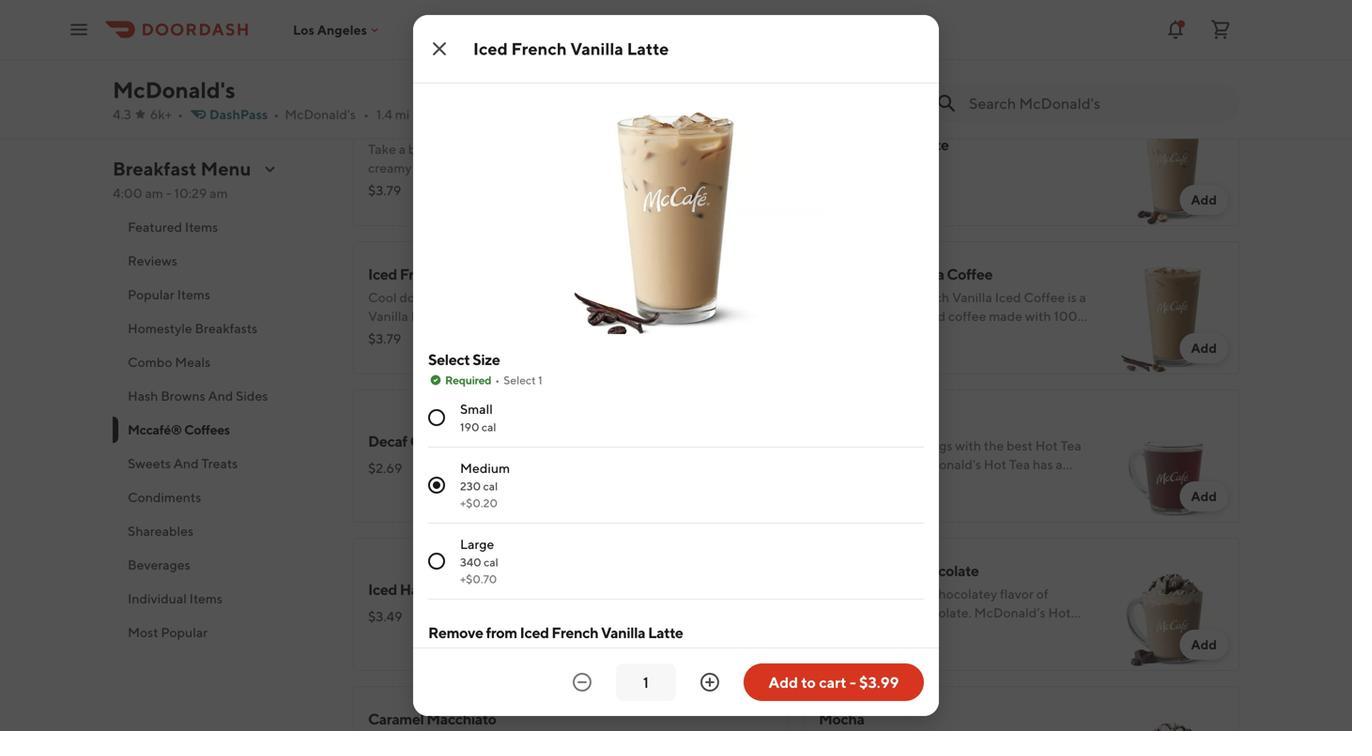 Task type: locate. For each thing, give the bounding box(es) containing it.
0 horizontal spatial to
[[544, 647, 554, 660]]

browns
[[161, 388, 205, 404]]

2 vertical spatial $3.79
[[368, 331, 401, 347]]

iced french vanilla latte up select size
[[368, 265, 531, 283]]

cappuccino image
[[1106, 0, 1240, 78]]

1 horizontal spatial tea
[[1061, 438, 1082, 454]]

0 vertical spatial mcdonald's
[[113, 77, 235, 103]]

popular down individual items
[[161, 625, 208, 640]]

vanilla
[[690, 30, 728, 45]]

1 vertical spatial $3.79
[[368, 183, 401, 198]]

hot up has on the bottom of the page
[[1035, 438, 1058, 454]]

1 horizontal spatial hot
[[984, 457, 1007, 472]]

popular inside "button"
[[128, 287, 174, 302]]

iced hazelnut coffee image
[[655, 538, 789, 671]]

0 horizontal spatial am
[[145, 185, 163, 201]]

2 horizontal spatial hot
[[1035, 438, 1058, 454]]

macchiato
[[427, 710, 496, 728]]

mcdonald's up the flavor
[[910, 457, 981, 472]]

2 caramel from the top
[[368, 710, 424, 728]]

• down size
[[495, 374, 500, 387]]

1 vertical spatial and
[[1061, 476, 1084, 491]]

notification bell image
[[1164, 18, 1187, 41]]

mcdonald's.
[[833, 457, 908, 472]]

4:00 am - 10:29 am
[[113, 185, 228, 201]]

combo
[[128, 355, 172, 370]]

cal inside large 340 cal +$0.70
[[484, 556, 498, 569]]

latte,
[[712, 0, 747, 8]]

1 vertical spatial hot
[[984, 457, 1007, 472]]

0 vertical spatial items
[[185, 219, 218, 235]]

add
[[1191, 44, 1217, 59], [1191, 192, 1217, 208], [1191, 340, 1217, 356], [1191, 489, 1217, 504], [740, 637, 766, 653], [1191, 637, 1217, 653], [769, 674, 798, 692]]

1 horizontal spatial mcdonald's
[[285, 107, 356, 122]]

2 vertical spatial coffee
[[463, 581, 509, 599]]

add button for iced hazelnut coffee
[[729, 630, 778, 660]]

and inside cool down with a mccafé® iced french vanilla latte, made with rainforest alliance certified™ espresso. our mcdonald's iced vanilla latte recipe features bold espresso, whole milk and sweet french vanilla syrup.
[[582, 30, 605, 45]]

4:00
[[113, 185, 142, 201]]

angeles
[[317, 22, 367, 37]]

1 vertical spatial -
[[850, 674, 856, 692]]

a
[[524, 0, 531, 8], [1056, 457, 1063, 472]]

•
[[178, 107, 183, 122], [274, 107, 279, 122], [363, 107, 369, 122], [495, 374, 500, 387], [485, 647, 490, 660]]

your
[[868, 438, 895, 454]]

$3.79 for caramel
[[368, 183, 401, 198]]

1 horizontal spatial and
[[208, 388, 233, 404]]

items for individual items
[[189, 591, 223, 607]]

homestyle
[[128, 321, 192, 336]]

large 340 cal +$0.70
[[460, 537, 498, 586]]

vanilla inside remove from iced french vanilla latte (optional) • select up to 4
[[601, 624, 645, 642]]

0 vertical spatial caramel
[[368, 117, 424, 135]]

mi
[[395, 107, 410, 122]]

0 horizontal spatial hazelnut
[[400, 581, 460, 599]]

add for cappuccino image
[[1191, 44, 1217, 59]]

0 vertical spatial and
[[582, 30, 605, 45]]

0 vertical spatial and
[[208, 388, 233, 404]]

0 items, open order cart image
[[1210, 18, 1232, 41]]

6k+
[[150, 107, 172, 122]]

- left the 10:29
[[166, 185, 172, 201]]

add for hot tea "image"
[[1191, 489, 1217, 504]]

2 vertical spatial items
[[189, 591, 223, 607]]

mcdonald's left 1.4 on the top left of the page
[[285, 107, 356, 122]]

0 horizontal spatial and
[[174, 456, 199, 471]]

caramel macchiato image
[[655, 686, 789, 732]]

hazelnut
[[851, 136, 911, 154], [400, 581, 460, 599]]

made
[[750, 0, 783, 8]]

0 horizontal spatial coffee
[[410, 432, 456, 450]]

1 vertical spatial mcdonald's
[[285, 107, 356, 122]]

0 vertical spatial a
[[524, 0, 531, 8]]

• right 6k+
[[178, 107, 183, 122]]

of
[[1014, 476, 1026, 491]]

to left cart
[[801, 674, 816, 692]]

add to cart - $3.99 button
[[744, 664, 924, 701]]

1 horizontal spatial am
[[210, 185, 228, 201]]

1 horizontal spatial hazelnut
[[851, 136, 911, 154]]

cal inside medium 230 cal +$0.20
[[483, 480, 498, 493]]

0 horizontal spatial hot
[[882, 562, 908, 580]]

beverages button
[[113, 548, 331, 582]]

condiments
[[128, 490, 201, 505]]

latte
[[776, 11, 808, 26], [627, 39, 669, 59], [427, 117, 462, 135], [914, 136, 949, 154], [496, 265, 531, 283], [648, 624, 683, 642]]

cal for medium
[[483, 480, 498, 493]]

medium 230 cal +$0.20
[[460, 461, 510, 510]]

1 horizontal spatial to
[[801, 674, 816, 692]]

0 vertical spatial hot
[[1035, 438, 1058, 454]]

1 vertical spatial to
[[801, 674, 816, 692]]

our
[[604, 11, 628, 26]]

1 vertical spatial select
[[504, 374, 536, 387]]

items inside "button"
[[177, 287, 210, 302]]

add for premium hot chocolate image
[[1191, 637, 1217, 653]]

mcdonald's
[[113, 77, 235, 103], [285, 107, 356, 122], [910, 457, 981, 472]]

mocha
[[819, 710, 865, 728]]

+$0.20
[[460, 497, 498, 510]]

orange
[[819, 494, 861, 510]]

meals
[[175, 355, 211, 370]]

• for 6k+
[[178, 107, 183, 122]]

best
[[1007, 438, 1033, 454]]

cool
[[428, 0, 457, 8]]

2 vertical spatial cal
[[484, 556, 498, 569]]

bold
[[428, 30, 455, 45]]

to left 4
[[544, 647, 554, 660]]

vanilla
[[670, 0, 710, 8], [733, 11, 774, 26], [570, 39, 624, 59], [449, 265, 494, 283], [900, 265, 944, 283], [601, 624, 645, 642]]

select up the required
[[428, 351, 470, 369]]

a up certified™
[[524, 0, 531, 8]]

10:29
[[174, 185, 207, 201]]

cal down medium
[[483, 480, 498, 493]]

1 vertical spatial cal
[[483, 480, 498, 493]]

and right floral
[[1061, 476, 1084, 491]]

whole
[[516, 30, 552, 45]]

cal for small
[[482, 421, 496, 434]]

0 vertical spatial $3.79
[[368, 15, 401, 31]]

2 vertical spatial select
[[494, 647, 526, 660]]

open menu image
[[68, 18, 90, 41]]

2 vertical spatial hot
[[882, 562, 908, 580]]

add to cart - $3.99
[[769, 674, 899, 692]]

cal inside small 190 cal
[[482, 421, 496, 434]]

and inside 'refresh your mornings with the best hot tea at mcdonald's. mcdonald's hot tea has a robust black tea flavor with hints of floral and orange notes.'
[[1061, 476, 1084, 491]]

iced french vanilla latte down espresso.
[[473, 39, 669, 59]]

premium hot chocolate image
[[1106, 538, 1240, 671]]

breakfasts
[[195, 321, 258, 336]]

tea right best
[[1061, 438, 1082, 454]]

and right milk on the top left of page
[[582, 30, 605, 45]]

decrease quantity by 1 image
[[571, 671, 594, 694]]

1.4
[[376, 107, 393, 122]]

hazelnut for latte
[[851, 136, 911, 154]]

and left "treats" at bottom
[[174, 456, 199, 471]]

cal right 340
[[484, 556, 498, 569]]

1 vertical spatial tea
[[1009, 457, 1030, 472]]

0 vertical spatial hazelnut
[[851, 136, 911, 154]]

milk
[[555, 30, 579, 45]]

tea down best
[[1009, 457, 1030, 472]]

espresso.
[[546, 11, 601, 26]]

select left 1
[[504, 374, 536, 387]]

mcdonald's for mcdonald's • 1.4 mi
[[285, 107, 356, 122]]

items down the 10:29
[[185, 219, 218, 235]]

featured
[[128, 219, 182, 235]]

sweet
[[607, 30, 643, 45]]

shareables button
[[113, 515, 331, 548]]

hot
[[1035, 438, 1058, 454], [984, 457, 1007, 472], [882, 562, 908, 580]]

1 vertical spatial caramel
[[368, 710, 424, 728]]

homestyle breakfasts button
[[113, 312, 331, 346]]

notes.
[[863, 494, 899, 510]]

1 horizontal spatial -
[[850, 674, 856, 692]]

1 vertical spatial popular
[[161, 625, 208, 640]]

rainforest
[[815, 0, 877, 8]]

featured items
[[128, 219, 218, 235]]

0 vertical spatial to
[[544, 647, 554, 660]]

increase quantity by 1 image
[[699, 671, 721, 694]]

select size
[[428, 351, 500, 369]]

a inside 'refresh your mornings with the best hot tea at mcdonald's. mcdonald's hot tea has a robust black tea flavor with hints of floral and orange notes.'
[[1056, 457, 1063, 472]]

combo meals button
[[113, 346, 331, 379]]

iced french vanilla latte dialog
[[413, 0, 939, 732]]

0 vertical spatial iced french vanilla latte
[[473, 39, 669, 59]]

1 vertical spatial items
[[177, 287, 210, 302]]

2 horizontal spatial coffee
[[947, 265, 993, 283]]

a right has on the bottom of the page
[[1056, 457, 1063, 472]]

with
[[495, 0, 521, 8], [786, 0, 812, 8], [955, 438, 981, 454], [953, 476, 979, 491]]

popular down reviews on the left top
[[128, 287, 174, 302]]

hazelnut for coffee
[[400, 581, 460, 599]]

hash
[[128, 388, 158, 404]]

to inside button
[[801, 674, 816, 692]]

- right cart
[[850, 674, 856, 692]]

2 $3.79 from the top
[[368, 183, 401, 198]]

remove
[[428, 624, 483, 642]]

3 $3.79 from the top
[[368, 331, 401, 347]]

mornings
[[897, 438, 953, 454]]

1 vertical spatial and
[[174, 456, 199, 471]]

mocha image
[[1106, 686, 1240, 732]]

am
[[145, 185, 163, 201], [210, 185, 228, 201]]

am down menu
[[210, 185, 228, 201]]

caramel for caramel latte
[[368, 117, 424, 135]]

0 vertical spatial cal
[[482, 421, 496, 434]]

0 vertical spatial tea
[[1061, 438, 1082, 454]]

decaf
[[368, 432, 407, 450]]

1 caramel from the top
[[368, 117, 424, 135]]

• for dashpass
[[274, 107, 279, 122]]

0 horizontal spatial tea
[[1009, 457, 1030, 472]]

mccafé® coffees
[[128, 422, 230, 438]]

iced
[[596, 0, 622, 8], [704, 11, 731, 26], [473, 39, 508, 59], [819, 136, 848, 154], [368, 265, 397, 283], [819, 265, 848, 283], [368, 581, 397, 599], [520, 624, 549, 642]]

(optional)
[[428, 647, 481, 660]]

latte inside cool down with a mccafé® iced french vanilla latte, made with rainforest alliance certified™ espresso. our mcdonald's iced vanilla latte recipe features bold espresso, whole milk and sweet french vanilla syrup.
[[776, 11, 808, 26]]

with right the made
[[786, 0, 812, 8]]

mcdonald's up 6k+ •
[[113, 77, 235, 103]]

1 vertical spatial iced french vanilla latte
[[368, 265, 531, 283]]

2 vertical spatial mcdonald's
[[910, 457, 981, 472]]

• inside the "select size" group
[[495, 374, 500, 387]]

+$0.70
[[460, 573, 497, 586]]

mcdonald's
[[630, 11, 702, 26]]

iced hazelnut latte image
[[1106, 93, 1240, 226]]

0 horizontal spatial mcdonald's
[[113, 77, 235, 103]]

• left 1.4 on the top left of the page
[[363, 107, 369, 122]]

2 horizontal spatial mcdonald's
[[910, 457, 981, 472]]

popular items
[[128, 287, 210, 302]]

1
[[538, 374, 543, 387]]

1 vertical spatial hazelnut
[[400, 581, 460, 599]]

hot right premium
[[882, 562, 908, 580]]

0 vertical spatial $3.49
[[819, 331, 853, 347]]

• down from
[[485, 647, 490, 660]]

cal right 190
[[482, 421, 496, 434]]

items inside button
[[189, 591, 223, 607]]

None radio
[[428, 409, 445, 426], [428, 477, 445, 494], [428, 553, 445, 570], [428, 409, 445, 426], [428, 477, 445, 494], [428, 553, 445, 570]]

most
[[128, 625, 158, 640]]

and left sides
[[208, 388, 233, 404]]

1 horizontal spatial a
[[1056, 457, 1063, 472]]

2 am from the left
[[210, 185, 228, 201]]

iced french vanilla latte
[[473, 39, 669, 59], [368, 265, 531, 283]]

1 vertical spatial a
[[1056, 457, 1063, 472]]

robust
[[819, 476, 858, 491]]

0 vertical spatial popular
[[128, 287, 174, 302]]

items down beverages button
[[189, 591, 223, 607]]

0 horizontal spatial a
[[524, 0, 531, 8]]

small 190 cal
[[460, 401, 496, 434]]

0 horizontal spatial $3.49
[[368, 609, 402, 624]]

espresso,
[[458, 30, 513, 45]]

select down from
[[494, 647, 526, 660]]

add button for premium hot chocolate
[[1180, 630, 1228, 660]]

items inside button
[[185, 219, 218, 235]]

0 vertical spatial -
[[166, 185, 172, 201]]

1 horizontal spatial and
[[1061, 476, 1084, 491]]

Item Search search field
[[969, 93, 1225, 114]]

items up homestyle breakfasts
[[177, 287, 210, 302]]

hot up hints
[[984, 457, 1007, 472]]

am down "breakfast"
[[145, 185, 163, 201]]

• right dashpass
[[274, 107, 279, 122]]

0 horizontal spatial and
[[582, 30, 605, 45]]

iced french vanilla latte inside dialog
[[473, 39, 669, 59]]

cal
[[482, 421, 496, 434], [483, 480, 498, 493], [484, 556, 498, 569]]



Task type: describe. For each thing, give the bounding box(es) containing it.
reviews button
[[113, 244, 331, 278]]

$2.69
[[368, 461, 402, 476]]

shareables
[[128, 524, 194, 539]]

mcdonald's inside 'refresh your mornings with the best hot tea at mcdonald's. mcdonald's hot tea has a robust black tea flavor with hints of floral and orange notes.'
[[910, 457, 981, 472]]

mccafé®
[[534, 0, 593, 8]]

• select 1
[[495, 374, 543, 387]]

close iced french vanilla latte image
[[428, 38, 451, 60]]

recipe
[[810, 11, 848, 26]]

up
[[528, 647, 542, 660]]

1 vertical spatial coffee
[[410, 432, 456, 450]]

to inside remove from iced french vanilla latte (optional) • select up to 4
[[544, 647, 554, 660]]

iced hazelnut coffee
[[368, 581, 509, 599]]

hints
[[982, 476, 1011, 491]]

190
[[460, 421, 479, 434]]

sugar free vanilla latte image
[[655, 0, 789, 78]]

decaf coffee image
[[655, 390, 789, 523]]

size
[[473, 351, 500, 369]]

add for iced hazelnut latte image
[[1191, 192, 1217, 208]]

syrup.
[[731, 30, 767, 45]]

1 $3.79 from the top
[[368, 15, 401, 31]]

sweets and treats button
[[113, 447, 331, 481]]

dashpass
[[209, 107, 268, 122]]

individual items
[[128, 591, 223, 607]]

iced hazelnut latte
[[819, 136, 949, 154]]

premium
[[819, 562, 880, 580]]

featured items button
[[113, 210, 331, 244]]

breakfast
[[113, 158, 197, 180]]

with up certified™
[[495, 0, 521, 8]]

items for featured items
[[185, 219, 218, 235]]

features
[[850, 11, 899, 26]]

large
[[460, 537, 494, 552]]

mccafé®
[[128, 422, 182, 438]]

caramel macchiato
[[368, 710, 496, 728]]

add button for iced hazelnut latte
[[1180, 185, 1228, 215]]

french inside remove from iced french vanilla latte (optional) • select up to 4
[[552, 624, 598, 642]]

select size group
[[428, 349, 924, 600]]

sides
[[236, 388, 268, 404]]

add for iced french vanilla coffee image
[[1191, 340, 1217, 356]]

caramel latte image
[[655, 93, 789, 226]]

refresh your mornings with the best hot tea at mcdonald's. mcdonald's hot tea has a robust black tea flavor with hints of floral and orange notes.
[[819, 438, 1084, 510]]

$3.79 for iced
[[368, 331, 401, 347]]

down
[[460, 0, 493, 8]]

0 horizontal spatial -
[[166, 185, 172, 201]]

items for popular items
[[177, 287, 210, 302]]

menu
[[201, 158, 251, 180]]

treats
[[201, 456, 238, 471]]

the
[[984, 438, 1004, 454]]

popular inside button
[[161, 625, 208, 640]]

mcdonald's • 1.4 mi
[[285, 107, 410, 122]]

Current quantity is 1 number field
[[627, 672, 665, 693]]

medium
[[460, 461, 510, 476]]

$3.99
[[859, 674, 899, 692]]

certified™
[[479, 11, 544, 26]]

individual items button
[[113, 582, 331, 616]]

cool down with a mccafé® iced french vanilla latte, made with rainforest alliance certified™ espresso. our mcdonald's iced vanilla latte recipe features bold espresso, whole milk and sweet french vanilla syrup.
[[428, 0, 899, 45]]

dashpass •
[[209, 107, 279, 122]]

cal for large
[[484, 556, 498, 569]]

0 vertical spatial select
[[428, 351, 470, 369]]

6k+ •
[[150, 107, 183, 122]]

small
[[460, 401, 493, 417]]

floral
[[1028, 476, 1059, 491]]

caramel latte
[[368, 117, 462, 135]]

• for mcdonald's
[[363, 107, 369, 122]]

1 horizontal spatial coffee
[[463, 581, 509, 599]]

iced inside remove from iced french vanilla latte (optional) • select up to 4
[[520, 624, 549, 642]]

340
[[460, 556, 481, 569]]

select inside remove from iced french vanilla latte (optional) • select up to 4
[[494, 647, 526, 660]]

with left hints
[[953, 476, 979, 491]]

add button for iced french vanilla coffee
[[1180, 333, 1228, 363]]

remove from iced french vanilla latte (optional) • select up to 4
[[428, 624, 683, 660]]

at
[[819, 457, 831, 472]]

1 horizontal spatial $3.49
[[819, 331, 853, 347]]

- inside button
[[850, 674, 856, 692]]

black
[[860, 476, 892, 491]]

add for iced hazelnut coffee image
[[740, 637, 766, 653]]

230
[[460, 480, 481, 493]]

condiments button
[[113, 481, 331, 515]]

beverages
[[128, 557, 190, 573]]

tea
[[895, 476, 914, 491]]

sweets
[[128, 456, 171, 471]]

cart
[[819, 674, 847, 692]]

0 vertical spatial coffee
[[947, 265, 993, 283]]

most popular
[[128, 625, 208, 640]]

reviews
[[128, 253, 177, 269]]

latte inside remove from iced french vanilla latte (optional) • select up to 4
[[648, 624, 683, 642]]

iced french vanilla coffee image
[[1106, 241, 1240, 375]]

iced french vanilla latte image
[[655, 241, 789, 375]]

flavor
[[917, 476, 950, 491]]

with left 'the'
[[955, 438, 981, 454]]

caramel for caramel macchiato
[[368, 710, 424, 728]]

breakfast menu
[[113, 158, 251, 180]]

hot tea image
[[1106, 390, 1240, 523]]

hash browns and sides button
[[113, 379, 331, 413]]

add inside button
[[769, 674, 798, 692]]

los angeles button
[[293, 22, 382, 37]]

• inside remove from iced french vanilla latte (optional) • select up to 4
[[485, 647, 490, 660]]

premium hot chocolate
[[819, 562, 979, 580]]

4.3
[[113, 107, 131, 122]]

hash browns and sides
[[128, 388, 268, 404]]

required
[[445, 374, 491, 387]]

mcdonald's for mcdonald's
[[113, 77, 235, 103]]

alliance
[[428, 11, 477, 26]]

1 vertical spatial $3.49
[[368, 609, 402, 624]]

sweets and treats
[[128, 456, 238, 471]]

a inside cool down with a mccafé® iced french vanilla latte, made with rainforest alliance certified™ espresso. our mcdonald's iced vanilla latte recipe features bold espresso, whole milk and sweet french vanilla syrup.
[[524, 0, 531, 8]]

iced french vanilla coffee
[[819, 265, 993, 283]]

has
[[1033, 457, 1053, 472]]

4
[[557, 647, 564, 660]]

individual
[[128, 591, 187, 607]]

1 am from the left
[[145, 185, 163, 201]]



Task type: vqa. For each thing, say whether or not it's contained in the screenshot.
right Hazelnut
yes



